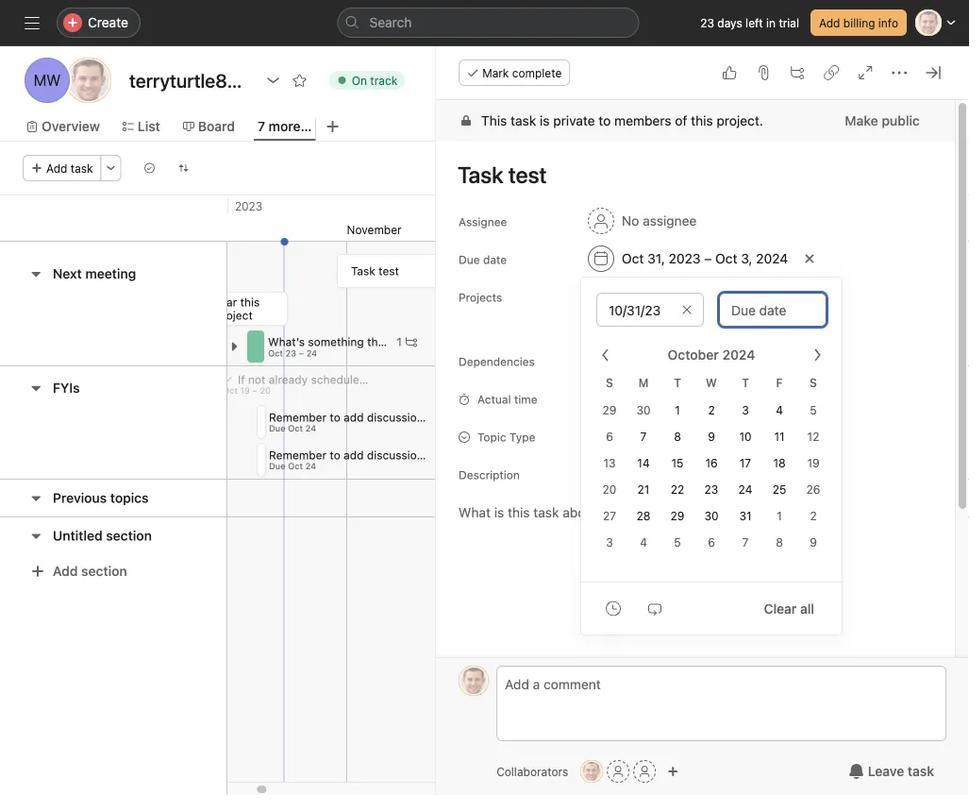 Task type: vqa. For each thing, say whether or not it's contained in the screenshot.


Task type: describe. For each thing, give the bounding box(es) containing it.
collapse task list for the section untitled section image
[[28, 528, 43, 543]]

1 horizontal spatial 6
[[708, 536, 716, 549]]

25
[[773, 483, 787, 496]]

projects
[[627, 320, 672, 333]]

28
[[637, 509, 651, 523]]

1 vertical spatial due
[[270, 423, 286, 433]]

task test
[[352, 264, 400, 278]]

add task
[[46, 161, 93, 175]]

1 horizontal spatial 1
[[675, 404, 681, 417]]

list
[[138, 119, 160, 134]]

1 remember from the top
[[270, 411, 327, 424]]

1 horizontal spatial 8
[[776, 536, 784, 549]]

untitled section button
[[53, 519, 152, 553]]

clear
[[764, 601, 797, 616]]

0 horizontal spatial 2
[[709, 404, 715, 417]]

f
[[777, 376, 783, 389]]

0 horizontal spatial 4
[[640, 536, 648, 549]]

attachments: add a file to this task, task test image
[[756, 65, 771, 80]]

november
[[347, 223, 402, 236]]

timer
[[750, 392, 779, 405]]

search list box
[[338, 8, 640, 38]]

0 horizontal spatial 1
[[397, 335, 403, 348]]

overview
[[42, 119, 100, 134]]

add or remove collaborators image
[[668, 766, 679, 777]]

1 t from the left
[[674, 376, 682, 389]]

show options image
[[266, 73, 281, 88]]

previous
[[53, 490, 107, 506]]

board link
[[183, 116, 235, 137]]

0 vertical spatial 4
[[776, 404, 784, 417]]

copy task link image
[[824, 65, 839, 80]]

no
[[622, 213, 640, 229]]

1 remember to add discussion topics for the next meeting due oct 24 from the top
[[270, 411, 571, 433]]

23 for 23
[[705, 483, 719, 496]]

m
[[639, 376, 649, 389]]

2023 inside 'task test' dialog
[[669, 251, 701, 266]]

add time image
[[606, 601, 621, 616]]

16
[[706, 457, 718, 470]]

add tab image
[[325, 119, 340, 134]]

make public
[[846, 113, 921, 128]]

task for add
[[71, 161, 93, 175]]

none image
[[178, 162, 189, 174]]

add subtask image
[[790, 65, 805, 80]]

maria
[[683, 290, 712, 303]]

untitled section
[[53, 528, 152, 543]]

add task button
[[23, 155, 102, 181]]

1 horizontal spatial 9
[[810, 536, 818, 549]]

7 more…
[[258, 119, 312, 134]]

topic
[[478, 431, 507, 444]]

left
[[746, 16, 764, 29]]

add for add dependencies
[[588, 354, 610, 367]]

0 vertical spatial 30
[[637, 404, 651, 417]]

task for this
[[511, 113, 537, 128]]

3,
[[742, 251, 753, 266]]

october 2024 button
[[656, 338, 787, 372]]

actual time
[[478, 393, 538, 406]]

2 vertical spatial meeting
[[528, 448, 571, 462]]

tt for the left tt button
[[467, 674, 481, 687]]

trial
[[779, 16, 800, 29]]

2 remember from the top
[[270, 448, 327, 462]]

7 inside 7 more… dropdown button
[[258, 119, 265, 134]]

1 horizontal spatial tt button
[[581, 760, 604, 783]]

terryturtle85
[[604, 290, 673, 303]]

due inside 'task test' dialog
[[459, 253, 480, 266]]

full screen image
[[858, 65, 873, 80]]

board
[[198, 119, 235, 134]]

task
[[352, 264, 376, 278]]

1 horizontal spatial 19
[[808, 457, 820, 470]]

11
[[775, 430, 785, 443]]

add for add billing info
[[820, 16, 841, 29]]

add to projects button
[[580, 313, 681, 340]]

clear all button
[[752, 592, 827, 626]]

complete
[[512, 66, 562, 79]]

2 discussion from the top
[[368, 448, 424, 462]]

2024 inside 'dropdown button'
[[723, 347, 756, 363]]

1 add from the top
[[344, 411, 365, 424]]

oct 19 – 20
[[223, 385, 272, 395]]

tt for the rightmost tt button
[[585, 765, 599, 778]]

2 horizontal spatial 7
[[743, 536, 749, 549]]

clear start date image
[[682, 304, 693, 315]]

all
[[801, 601, 815, 616]]

1 vertical spatial 20
[[603, 483, 617, 496]]

12
[[808, 430, 820, 443]]

31
[[740, 509, 752, 523]]

1 vertical spatial 5
[[674, 536, 681, 549]]

in
[[767, 16, 776, 29]]

on track button
[[321, 67, 414, 93]]

expand sidebar image
[[25, 15, 40, 30]]

1 vertical spatial 3
[[606, 536, 614, 549]]

public
[[882, 113, 921, 128]]

1 vertical spatial meeting
[[528, 411, 571, 424]]

dependencies
[[613, 354, 690, 367]]

1 vertical spatial 29
[[671, 509, 685, 523]]

22
[[671, 483, 685, 496]]

more…
[[269, 119, 312, 134]]

project
[[216, 309, 253, 322]]

star
[[216, 296, 238, 309]]

2 the from the top
[[481, 448, 499, 462]]

days
[[718, 16, 743, 29]]

star this project
[[216, 296, 260, 322]]

members
[[615, 113, 672, 128]]

1 for from the top
[[463, 411, 478, 424]]

leave task
[[868, 763, 935, 779]]

search
[[370, 15, 412, 30]]

0 vertical spatial 6
[[606, 430, 614, 443]]

collaborators
[[497, 765, 569, 778]]

0 vertical spatial 5
[[810, 404, 817, 417]]

start
[[720, 392, 747, 405]]

13
[[604, 457, 616, 470]]

section for add section
[[81, 563, 127, 579]]

task test dialog
[[436, 46, 970, 795]]

add billing info button
[[811, 9, 907, 36]]

– inside 'task test' dialog
[[705, 251, 712, 266]]

0 horizontal spatial 29
[[603, 404, 617, 417]]

1 vertical spatial 23
[[286, 348, 297, 358]]

10
[[740, 430, 752, 443]]

2 remember to add discussion topics for the next meeting due oct 24 from the top
[[270, 448, 571, 471]]

add dependencies button
[[580, 347, 699, 374]]

7 more… button
[[258, 116, 312, 137]]

no assignee button
[[580, 204, 706, 238]]

0 horizontal spatial 19
[[241, 385, 250, 395]]

date
[[484, 253, 507, 266]]

on track
[[352, 74, 398, 87]]

all tasks image
[[144, 162, 155, 174]]

mark
[[483, 66, 509, 79]]



Task type: locate. For each thing, give the bounding box(es) containing it.
mw
[[34, 71, 61, 89]]

section for untitled section
[[106, 528, 152, 543]]

23 left days
[[701, 16, 715, 29]]

2 horizontal spatial task
[[908, 763, 935, 779]]

more actions image
[[105, 162, 117, 174]]

project.
[[717, 113, 764, 128]]

add dependencies
[[588, 354, 690, 367]]

29 up 13
[[603, 404, 617, 417]]

1 vertical spatial task
[[71, 161, 93, 175]]

1 vertical spatial remember to add discussion topics for the next meeting due oct 24
[[270, 448, 571, 471]]

t up start timer
[[742, 376, 750, 389]]

0 vertical spatial due
[[459, 253, 480, 266]]

31,
[[648, 251, 666, 266]]

topics
[[427, 411, 460, 424], [427, 448, 460, 462], [110, 490, 149, 506]]

2 vertical spatial topics
[[110, 490, 149, 506]]

add for add to projects
[[588, 320, 610, 333]]

start timer button
[[690, 385, 786, 412]]

collapse task list for the section previous topics image
[[28, 491, 43, 506]]

1 vertical spatial 7
[[641, 430, 647, 443]]

2024 up start timer button
[[723, 347, 756, 363]]

1 vertical spatial add
[[344, 448, 365, 462]]

6
[[606, 430, 614, 443], [708, 536, 716, 549]]

remember to add discussion topics for the next meeting due oct 24 down actual
[[270, 411, 571, 433]]

20 down the oct 23 – 24
[[261, 385, 272, 395]]

2023 down "board" at the left top of page
[[235, 199, 263, 212]]

30
[[637, 404, 651, 417], [705, 509, 719, 523]]

for
[[463, 411, 478, 424], [463, 448, 478, 462]]

1 horizontal spatial 4
[[776, 404, 784, 417]]

2 vertical spatial due
[[270, 461, 286, 471]]

the
[[481, 411, 499, 424], [481, 448, 499, 462]]

actual
[[478, 393, 512, 406]]

23 days left in trial
[[701, 16, 800, 29]]

2 vertical spatial task
[[908, 763, 935, 779]]

this
[[482, 113, 507, 128]]

task right leave
[[908, 763, 935, 779]]

1 horizontal spatial 2023
[[669, 251, 701, 266]]

1 vertical spatial 9
[[810, 536, 818, 549]]

1 vertical spatial 19
[[808, 457, 820, 470]]

task inside leave task button
[[908, 763, 935, 779]]

30 left the 31
[[705, 509, 719, 523]]

0 vertical spatial remember to add discussion topics for the next meeting due oct 24
[[270, 411, 571, 433]]

2 down 26
[[811, 509, 817, 523]]

1 vertical spatial –
[[299, 348, 305, 358]]

previous topics button
[[53, 481, 149, 515]]

this right of
[[691, 113, 714, 128]]

0 vertical spatial 2023
[[235, 199, 263, 212]]

meeting down time
[[528, 411, 571, 424]]

1 horizontal spatial this
[[691, 113, 714, 128]]

1 vertical spatial 30
[[705, 509, 719, 523]]

previous month image
[[599, 347, 614, 363]]

0 vertical spatial 23
[[701, 16, 715, 29]]

show subtasks for task what's something that was harder than expected? image
[[229, 341, 240, 352]]

description
[[459, 468, 520, 482]]

on
[[352, 74, 367, 87]]

2
[[709, 404, 715, 417], [811, 509, 817, 523]]

collapse task list for the section next meeting image
[[28, 266, 43, 281]]

oct 23 – 24
[[269, 348, 318, 358]]

add left billing
[[820, 16, 841, 29]]

task left more actions icon
[[71, 161, 93, 175]]

due
[[459, 253, 480, 266], [270, 423, 286, 433], [270, 461, 286, 471]]

17
[[740, 457, 752, 470]]

close details image
[[926, 65, 941, 80]]

1 vertical spatial 2
[[811, 509, 817, 523]]

8
[[674, 430, 682, 443], [776, 536, 784, 549]]

0 vertical spatial meeting
[[85, 266, 136, 281]]

overview link
[[26, 116, 100, 137]]

no assignee
[[622, 213, 697, 229]]

3
[[742, 404, 750, 417], [606, 536, 614, 549]]

1 vertical spatial remember
[[270, 448, 327, 462]]

1 vertical spatial discussion
[[368, 448, 424, 462]]

previous topics
[[53, 490, 149, 506]]

meeting inside button
[[85, 266, 136, 281]]

leave task button
[[837, 754, 947, 788]]

meeting
[[85, 266, 136, 281], [528, 411, 571, 424], [528, 448, 571, 462]]

2 vertical spatial 7
[[743, 536, 749, 549]]

2 vertical spatial –
[[253, 385, 258, 395]]

1 up 15
[[675, 404, 681, 417]]

1 next from the top
[[502, 411, 525, 424]]

0 vertical spatial remember
[[270, 411, 327, 424]]

23 right show subtasks for task what's something that was harder than expected? icon
[[286, 348, 297, 358]]

8 down 25
[[776, 536, 784, 549]]

9
[[708, 430, 716, 443], [810, 536, 818, 549]]

for up description
[[463, 448, 478, 462]]

1 vertical spatial this
[[241, 296, 260, 309]]

1 vertical spatial section
[[81, 563, 127, 579]]

task
[[511, 113, 537, 128], [71, 161, 93, 175], [908, 763, 935, 779]]

remove task from terryturtle85 / maria 1:1 element
[[849, 283, 876, 310]]

1 horizontal spatial 3
[[742, 404, 750, 417]]

make public button
[[833, 104, 933, 138]]

0 vertical spatial section
[[106, 528, 152, 543]]

projects
[[459, 291, 503, 304]]

21
[[638, 483, 650, 496]]

6 up 13
[[606, 430, 614, 443]]

meeting down type
[[528, 448, 571, 462]]

15
[[672, 457, 684, 470]]

next
[[502, 411, 525, 424], [502, 448, 525, 462]]

1 horizontal spatial 20
[[603, 483, 617, 496]]

type
[[510, 431, 536, 444]]

october
[[668, 347, 719, 363]]

26
[[807, 483, 821, 496]]

1
[[397, 335, 403, 348], [675, 404, 681, 417], [777, 509, 783, 523]]

0 vertical spatial this
[[691, 113, 714, 128]]

s
[[606, 376, 614, 389], [810, 376, 818, 389]]

section
[[106, 528, 152, 543], [81, 563, 127, 579]]

collapse task list for the section fyis image
[[28, 381, 43, 396]]

0 likes. click to like this task image
[[722, 65, 737, 80]]

next meeting button
[[53, 257, 136, 291]]

0 horizontal spatial 2024
[[723, 347, 756, 363]]

1 vertical spatial for
[[463, 448, 478, 462]]

create button
[[57, 8, 141, 38]]

0 vertical spatial 1
[[397, 335, 403, 348]]

– down project
[[253, 385, 258, 395]]

0 horizontal spatial this
[[241, 296, 260, 309]]

discussion
[[368, 411, 424, 424], [368, 448, 424, 462]]

2023 right 31, on the top right of the page
[[669, 251, 701, 266]]

19 down project
[[241, 385, 250, 395]]

for up topic
[[463, 411, 478, 424]]

1 the from the top
[[481, 411, 499, 424]]

0 vertical spatial tt
[[79, 71, 98, 89]]

1 left leftcount icon
[[397, 335, 403, 348]]

track
[[370, 74, 398, 87]]

main content inside 'task test' dialog
[[436, 100, 956, 795]]

task left is
[[511, 113, 537, 128]]

task inside add task button
[[71, 161, 93, 175]]

next down "actual time"
[[502, 411, 525, 424]]

add up previous month icon
[[588, 320, 610, 333]]

next month image
[[810, 347, 825, 363]]

7 down the 31
[[743, 536, 749, 549]]

assignee
[[643, 213, 697, 229]]

0 vertical spatial 7
[[258, 119, 265, 134]]

0 vertical spatial tt button
[[459, 666, 489, 696]]

this
[[691, 113, 714, 128], [241, 296, 260, 309]]

topics inside "button"
[[110, 490, 149, 506]]

2 left start
[[709, 404, 715, 417]]

1 vertical spatial next
[[502, 448, 525, 462]]

october 2024
[[668, 347, 756, 363]]

–
[[705, 251, 712, 266], [299, 348, 305, 358], [253, 385, 258, 395]]

terryturtle85 / maria 1:1
[[604, 290, 729, 303]]

0 horizontal spatial 8
[[674, 430, 682, 443]]

30 down m
[[637, 404, 651, 417]]

0 vertical spatial 19
[[241, 385, 250, 395]]

3 left timer
[[742, 404, 750, 417]]

1 vertical spatial topics
[[427, 448, 460, 462]]

2 vertical spatial tt
[[585, 765, 599, 778]]

private
[[554, 113, 596, 128]]

2 next from the top
[[502, 448, 525, 462]]

section down previous topics "button"
[[106, 528, 152, 543]]

1 vertical spatial 2023
[[669, 251, 701, 266]]

fyis
[[53, 380, 80, 396]]

7 up the 14
[[641, 430, 647, 443]]

5 up 12
[[810, 404, 817, 417]]

2024
[[757, 251, 789, 266], [723, 347, 756, 363]]

add to starred image
[[292, 73, 308, 88]]

1 horizontal spatial tt
[[467, 674, 481, 687]]

this right 'star'
[[241, 296, 260, 309]]

4 down 28
[[640, 536, 648, 549]]

8 up 15
[[674, 430, 682, 443]]

remove task from terryturtle85 / maria 1:1 image
[[857, 291, 868, 302]]

1 horizontal spatial t
[[742, 376, 750, 389]]

set to repeat image
[[648, 601, 663, 616]]

Task Name text field
[[446, 153, 933, 196]]

s down previous month icon
[[606, 376, 614, 389]]

0 vertical spatial 3
[[742, 404, 750, 417]]

19 up 26
[[808, 457, 820, 470]]

3 down 27
[[606, 536, 614, 549]]

9 down 26
[[810, 536, 818, 549]]

24
[[307, 348, 318, 358], [306, 423, 317, 433], [306, 461, 317, 471], [739, 483, 753, 496]]

18
[[774, 457, 786, 470]]

1 horizontal spatial 29
[[671, 509, 685, 523]]

meeting right next
[[85, 266, 136, 281]]

0 horizontal spatial tt button
[[459, 666, 489, 696]]

2 for from the top
[[463, 448, 478, 462]]

– for oct 19 – 20
[[253, 385, 258, 395]]

1 horizontal spatial –
[[299, 348, 305, 358]]

add to projects
[[588, 320, 672, 333]]

next
[[53, 266, 82, 281]]

0 vertical spatial discussion
[[368, 411, 424, 424]]

23 for 23 days left in trial
[[701, 16, 715, 29]]

section inside button
[[106, 528, 152, 543]]

add
[[820, 16, 841, 29], [46, 161, 67, 175], [588, 320, 610, 333], [588, 354, 610, 367], [53, 563, 78, 579]]

5 down 22
[[674, 536, 681, 549]]

1 horizontal spatial 7
[[641, 430, 647, 443]]

clear due date image
[[805, 253, 816, 264]]

14
[[638, 457, 650, 470]]

0 horizontal spatial 3
[[606, 536, 614, 549]]

this inside star this project
[[241, 296, 260, 309]]

1 vertical spatial 2024
[[723, 347, 756, 363]]

the down actual
[[481, 411, 499, 424]]

oct 31, 2023 – oct 3, 2024
[[622, 251, 789, 266]]

leave
[[868, 763, 905, 779]]

0 vertical spatial –
[[705, 251, 712, 266]]

– left 3,
[[705, 251, 712, 266]]

6 down 16 on the right bottom of the page
[[708, 536, 716, 549]]

s down next month image
[[810, 376, 818, 389]]

4 up 11
[[776, 404, 784, 417]]

/
[[676, 290, 679, 303]]

time
[[515, 393, 538, 406]]

2 horizontal spatial tt
[[585, 765, 599, 778]]

20 up 27
[[603, 483, 617, 496]]

2 s from the left
[[810, 376, 818, 389]]

topic type
[[478, 431, 536, 444]]

0 vertical spatial 20
[[261, 385, 272, 395]]

add
[[344, 411, 365, 424], [344, 448, 365, 462]]

0 horizontal spatial 9
[[708, 430, 716, 443]]

0 vertical spatial 9
[[708, 430, 716, 443]]

main content
[[436, 100, 956, 795]]

add for add task
[[46, 161, 67, 175]]

oct
[[622, 251, 645, 266], [716, 251, 738, 266], [269, 348, 284, 358], [223, 385, 238, 395], [289, 423, 304, 433], [289, 461, 304, 471]]

to inside button
[[613, 320, 624, 333]]

add billing info
[[820, 16, 899, 29]]

23 down 16 on the right bottom of the page
[[705, 483, 719, 496]]

0 horizontal spatial task
[[71, 161, 93, 175]]

0 vertical spatial 29
[[603, 404, 617, 417]]

9 up 16 on the right bottom of the page
[[708, 430, 716, 443]]

2 add from the top
[[344, 448, 365, 462]]

section inside button
[[81, 563, 127, 579]]

1 horizontal spatial 5
[[810, 404, 817, 417]]

0 vertical spatial 2024
[[757, 251, 789, 266]]

1 horizontal spatial 2
[[811, 509, 817, 523]]

0 vertical spatial topics
[[427, 411, 460, 424]]

0 horizontal spatial 6
[[606, 430, 614, 443]]

1 vertical spatial the
[[481, 448, 499, 462]]

2 t from the left
[[742, 376, 750, 389]]

0 horizontal spatial 5
[[674, 536, 681, 549]]

add down overview "link"
[[46, 161, 67, 175]]

this inside 'task test' dialog
[[691, 113, 714, 128]]

2024 inside 'task test' dialog
[[757, 251, 789, 266]]

0 vertical spatial add
[[344, 411, 365, 424]]

untitled
[[53, 528, 103, 543]]

0 horizontal spatial –
[[253, 385, 258, 395]]

search button
[[338, 8, 640, 38]]

more actions for this task image
[[892, 65, 907, 80]]

29 down 22
[[671, 509, 685, 523]]

remember to add discussion topics for the next meeting due oct 24 down topic
[[270, 448, 571, 471]]

0 horizontal spatial 2023
[[235, 199, 263, 212]]

leftcount image
[[407, 336, 418, 347]]

1 vertical spatial 8
[[776, 536, 784, 549]]

0 horizontal spatial tt
[[79, 71, 98, 89]]

2024 right 3,
[[757, 251, 789, 266]]

0 horizontal spatial 7
[[258, 119, 265, 134]]

task for leave
[[908, 763, 935, 779]]

dependencies
[[459, 355, 535, 368]]

of
[[676, 113, 688, 128]]

main content containing this task is private to members of this project.
[[436, 100, 956, 795]]

0 horizontal spatial t
[[674, 376, 682, 389]]

None text field
[[125, 63, 257, 97]]

Due date text field
[[720, 293, 827, 327]]

– right show subtasks for task what's something that was harder than expected? icon
[[299, 348, 305, 358]]

0 vertical spatial next
[[502, 411, 525, 424]]

next meeting
[[53, 266, 136, 281]]

section down untitled section button
[[81, 563, 127, 579]]

0 vertical spatial task
[[511, 113, 537, 128]]

add down untitled
[[53, 563, 78, 579]]

– for oct 23 – 24
[[299, 348, 305, 358]]

2 vertical spatial 1
[[777, 509, 783, 523]]

add for add section
[[53, 563, 78, 579]]

mark complete
[[483, 66, 562, 79]]

info
[[879, 16, 899, 29]]

1 vertical spatial tt
[[467, 674, 481, 687]]

0 vertical spatial 2
[[709, 404, 715, 417]]

next down topic type
[[502, 448, 525, 462]]

the down topic
[[481, 448, 499, 462]]

0 horizontal spatial s
[[606, 376, 614, 389]]

1 discussion from the top
[[368, 411, 424, 424]]

1 down 25
[[777, 509, 783, 523]]

Start date text field
[[597, 293, 704, 327]]

7 left more…
[[258, 119, 265, 134]]

assignee
[[459, 215, 508, 229]]

1 horizontal spatial 30
[[705, 509, 719, 523]]

terryturtle85 / maria 1:1 link
[[582, 287, 737, 306]]

t down 'october'
[[674, 376, 682, 389]]

1 vertical spatial 4
[[640, 536, 648, 549]]

1 s from the left
[[606, 376, 614, 389]]

add down 'add to projects'
[[588, 354, 610, 367]]



